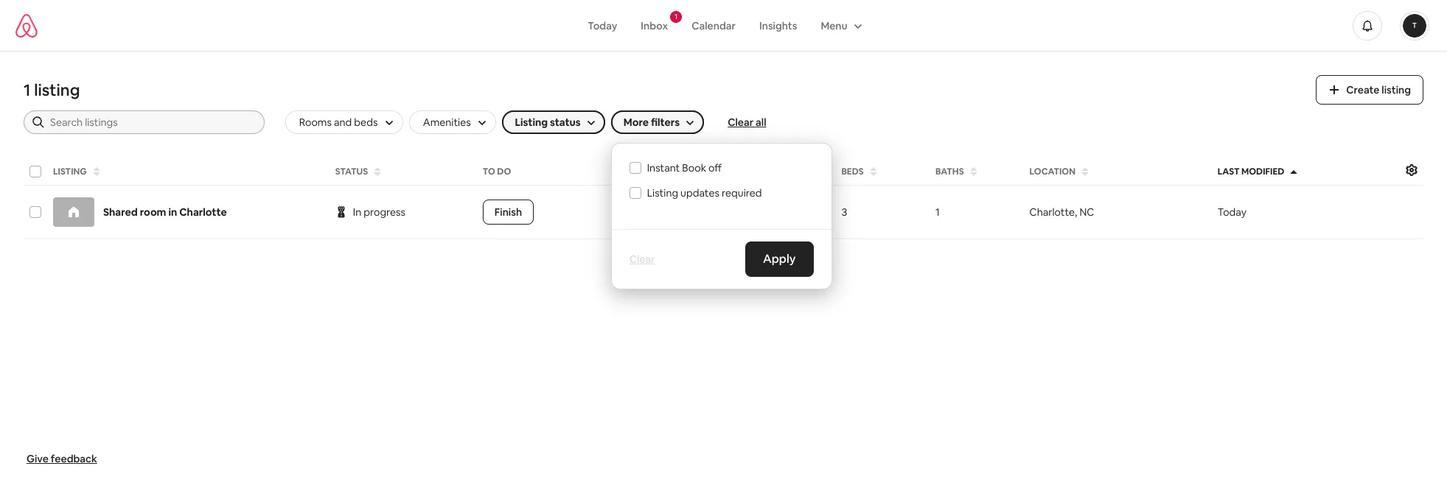 Task type: vqa. For each thing, say whether or not it's contained in the screenshot.
Airport inside the Dallas/Fort Worth International Airport (DFW) Aviation Drive, DFW Airport, TX
no



Task type: locate. For each thing, give the bounding box(es) containing it.
1 listing heading
[[24, 80, 1299, 100]]

1 horizontal spatial 1
[[675, 11, 678, 21]]

3
[[842, 206, 848, 219]]

charlotte, nc
[[1030, 206, 1095, 219]]

listing for listing
[[53, 166, 87, 178]]

0 horizontal spatial clear
[[630, 253, 655, 266]]

instant book
[[630, 166, 696, 178]]

listing for create listing
[[1382, 83, 1412, 97]]

2 horizontal spatial 1
[[936, 206, 940, 219]]

0 horizontal spatial 1
[[24, 80, 31, 100]]

1 horizontal spatial listing
[[647, 187, 679, 200]]

clear inside clear all button
[[728, 116, 754, 129]]

nc
[[1080, 206, 1095, 219]]

book inside instant book button
[[670, 166, 696, 178]]

insights
[[760, 19, 798, 32]]

instant inside apply dialog
[[647, 162, 680, 175]]

0 vertical spatial 1
[[675, 11, 678, 21]]

today left inbox
[[588, 19, 618, 32]]

instant down filters
[[647, 162, 680, 175]]

0 horizontal spatial listing
[[34, 80, 80, 100]]

1 vertical spatial listing
[[647, 187, 679, 200]]

2 vertical spatial 1
[[936, 206, 940, 219]]

location
[[1030, 166, 1076, 178]]

shared room in charlotte
[[103, 206, 227, 219]]

book
[[682, 162, 707, 175], [670, 166, 696, 178]]

clear for clear
[[630, 253, 655, 266]]

clear all
[[728, 116, 767, 129]]

clear for clear all
[[728, 116, 754, 129]]

room
[[140, 206, 166, 219]]

clear
[[728, 116, 754, 129], [630, 253, 655, 266]]

beds
[[842, 166, 864, 178]]

clear all button
[[728, 115, 767, 130]]

more
[[624, 116, 649, 129]]

1 for 1
[[936, 206, 940, 219]]

1 vertical spatial clear
[[630, 253, 655, 266]]

1 horizontal spatial today
[[1218, 206, 1247, 219]]

shared
[[103, 206, 138, 219]]

0 vertical spatial clear
[[728, 116, 754, 129]]

listing
[[34, 80, 80, 100], [1382, 83, 1412, 97]]

today
[[588, 19, 618, 32], [1218, 206, 1247, 219]]

finish link
[[483, 200, 534, 225]]

beds button
[[837, 162, 929, 182]]

main navigation menu image
[[1403, 14, 1427, 37]]

filters
[[651, 116, 680, 129]]

in progress
[[353, 206, 406, 219]]

calendar link
[[680, 11, 748, 39]]

0 horizontal spatial listing
[[53, 166, 87, 178]]

1 horizontal spatial listing
[[1382, 83, 1412, 97]]

instant book button
[[626, 162, 739, 182]]

listing
[[53, 166, 87, 178], [647, 187, 679, 200]]

modified
[[1242, 166, 1285, 178]]

book inside apply dialog
[[682, 162, 707, 175]]

listing button
[[49, 162, 328, 182]]

last
[[1218, 166, 1240, 178]]

1
[[675, 11, 678, 21], [24, 80, 31, 100], [936, 206, 940, 219]]

listing inside "link"
[[1382, 83, 1412, 97]]

listing inside button
[[53, 166, 87, 178]]

instant inside button
[[630, 166, 668, 178]]

instant book off
[[647, 162, 722, 175]]

0 vertical spatial listing
[[53, 166, 87, 178]]

instant down more filters
[[630, 166, 668, 178]]

book for instant book off
[[682, 162, 707, 175]]

clear inside clear button
[[630, 253, 655, 266]]

today down last at the right of the page
[[1218, 206, 1247, 219]]

inbox
[[641, 19, 668, 32]]

listing inside apply dialog
[[647, 187, 679, 200]]

book left off
[[682, 162, 707, 175]]

0 vertical spatial today
[[588, 19, 618, 32]]

apply dialog
[[611, 143, 832, 290]]

1 horizontal spatial clear
[[728, 116, 754, 129]]

1 vertical spatial 1
[[24, 80, 31, 100]]

apply button
[[746, 242, 814, 277]]

instant
[[647, 162, 680, 175], [630, 166, 668, 178]]

give feedback
[[27, 453, 97, 466]]

progress
[[364, 206, 406, 219]]

book up updates
[[670, 166, 696, 178]]

inbox 1 calendar
[[641, 11, 736, 32]]



Task type: describe. For each thing, give the bounding box(es) containing it.
last modified button
[[1214, 162, 1399, 182]]

listing for listing updates required
[[647, 187, 679, 200]]

baths button
[[931, 162, 1023, 182]]

create listing link
[[1317, 75, 1424, 105]]

required
[[722, 187, 762, 200]]

status
[[335, 166, 368, 178]]

off
[[709, 162, 722, 175]]

give
[[27, 453, 49, 466]]

in
[[168, 206, 177, 219]]

instant for instant book
[[630, 166, 668, 178]]

create listing
[[1347, 83, 1412, 97]]

insights link
[[748, 11, 809, 39]]

baths
[[936, 166, 964, 178]]

book for instant book
[[670, 166, 696, 178]]

location button
[[1026, 162, 1211, 182]]

feedback
[[51, 453, 97, 466]]

calendar
[[692, 19, 736, 32]]

in
[[353, 206, 361, 219]]

listing updates required
[[647, 187, 762, 200]]

menu
[[821, 19, 848, 32]]

create
[[1347, 83, 1380, 97]]

1 vertical spatial today
[[1218, 206, 1247, 219]]

all
[[756, 116, 767, 129]]

give feedback button
[[21, 447, 103, 472]]

charlotte
[[179, 206, 227, 219]]

1 listing
[[24, 80, 80, 100]]

Search text field
[[50, 115, 254, 130]]

updates
[[681, 187, 720, 200]]

more filters button
[[611, 111, 704, 134]]

1 inside inbox 1 calendar
[[675, 11, 678, 21]]

today link
[[576, 11, 629, 39]]

charlotte,
[[1030, 206, 1078, 219]]

1 for 1 listing
[[24, 80, 31, 100]]

clear button
[[624, 247, 661, 272]]

0 horizontal spatial today
[[588, 19, 618, 32]]

status button
[[331, 162, 476, 182]]

more filters
[[624, 116, 680, 129]]

menu button
[[809, 11, 872, 39]]

instant for instant book off
[[647, 162, 680, 175]]

apply
[[763, 251, 796, 267]]

finish
[[495, 206, 522, 219]]

last modified
[[1218, 166, 1285, 178]]

listing for 1 listing
[[34, 80, 80, 100]]



